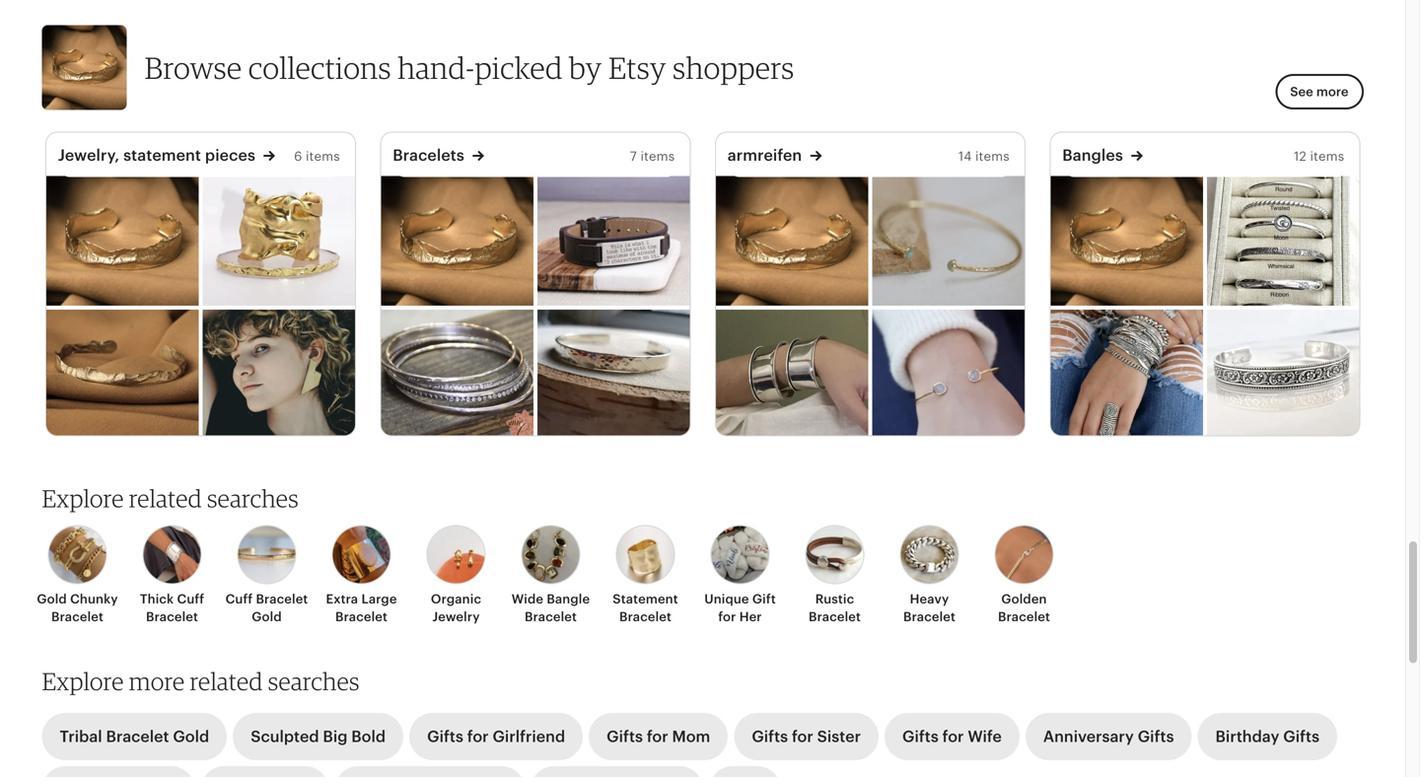 Task type: locate. For each thing, give the bounding box(es) containing it.
for for gifts for mom
[[647, 728, 669, 746]]

men's bracelet, christmas gift for dad or husband, 3 year anniversary, men's leather bracelet personalized, gift for husband, dyo image
[[538, 176, 690, 306]]

explore inside region
[[42, 484, 124, 513]]

explore up gold chunky bracelet link
[[42, 484, 124, 513]]

gold left chunky
[[37, 592, 67, 607]]

14 items
[[959, 149, 1010, 164]]

gold inside gold chunky bracelet
[[37, 592, 67, 607]]

for left the mom on the bottom of the page
[[647, 728, 669, 746]]

gold chunky bracelet, thick cuff bracelet gold, extra large bracelet organic jewelry, wide bangle bracelet statement bracelet unique gift image for jewelry, statement pieces
[[46, 176, 199, 306]]

cuff inside cuff bracelet gold
[[226, 592, 253, 607]]

sister
[[818, 728, 861, 746]]

more
[[1317, 85, 1349, 99], [129, 667, 185, 696]]

items right 14
[[976, 149, 1010, 164]]

gold chunky bracelet
[[37, 592, 118, 625]]

0 horizontal spatial gold
[[37, 592, 67, 607]]

bracelet down heavy in the right of the page
[[904, 610, 956, 625]]

gold chunky bracelet, thick cuff bracelet gold, extra large bracelet organic jewelry, wide bangle bracelet statement bracelet unique gift image down armreifen
[[716, 176, 869, 306]]

0 vertical spatial explore
[[42, 484, 124, 513]]

3 gold chunky bracelet, thick cuff bracelet gold, extra large bracelet organic jewelry, wide bangle bracelet statement bracelet unique gift image from the left
[[716, 176, 869, 306]]

4 items from the left
[[1311, 149, 1345, 164]]

cuff
[[177, 592, 204, 607], [226, 592, 253, 607]]

bracelet left "extra"
[[256, 592, 308, 607]]

jewelry, statement pieces
[[58, 146, 256, 164]]

4 gold chunky bracelet, thick cuff bracelet gold, extra large bracelet organic jewelry, wide bangle bracelet statement bracelet unique gift image from the left
[[1051, 176, 1204, 306]]

cuff right thick cuff bracelet
[[226, 592, 253, 607]]

cuff right thick
[[177, 592, 204, 607]]

unique
[[705, 592, 750, 607]]

2 explore from the top
[[42, 667, 124, 696]]

gold for cuff bracelet gold
[[252, 610, 282, 625]]

pieces
[[205, 146, 256, 164]]

extra large bracelet
[[326, 592, 397, 625]]

related up sculpted
[[190, 667, 263, 696]]

items right the "6"
[[306, 149, 340, 164]]

bracelet down golden at the bottom right of page
[[999, 610, 1051, 625]]

gold chunky bracelet, thick cuff bracelet gold, extra large bracelet organic jewelry, wide bangle bracelet statement bracelet unique gift image for armreifen
[[716, 176, 869, 306]]

items for jewelry, statement pieces
[[306, 149, 340, 164]]

for inside unique gift for her
[[719, 610, 737, 625]]

1 vertical spatial explore
[[42, 667, 124, 696]]

bracelet down "bangle"
[[525, 610, 577, 625]]

5 gifts from the left
[[1138, 728, 1175, 746]]

gifts right bold
[[427, 728, 464, 746]]

organic jewelry link
[[415, 525, 498, 626]]

gold for tribal bracelet gold
[[173, 728, 209, 746]]

heavy bracelet
[[904, 592, 956, 625]]

searches up cuff bracelet gold link
[[207, 484, 299, 513]]

extra large bracelet link
[[320, 525, 403, 626]]

more right see
[[1317, 85, 1349, 99]]

gold chunky bracelet, thick cuff bracelet gold, extra large bracelet organic jewelry, wide bangle bracelet statement bracelet unique gift image down jewelry,
[[46, 176, 199, 306]]

more for see
[[1317, 85, 1349, 99]]

bracelet inside cuff bracelet gold
[[256, 592, 308, 607]]

bracelet down statement
[[620, 610, 672, 625]]

gold chunky bracelet, thick cuff bracelet gold, extra large bracelet organic jewelry, wide bangle bracelet statement bracelet unique gift image for bangles
[[1051, 176, 1204, 306]]

cuff bracelet gold link
[[225, 525, 308, 626]]

gifts for gifts for sister
[[752, 728, 789, 746]]

6 items
[[294, 149, 340, 164]]

explore for explore related searches
[[42, 484, 124, 513]]

gold chunky bracelet, thick cuff bracelet gold, extra large bracelet organic jewelry, wide bangle bracelet statement bracelet unique gift image down bangles
[[1051, 176, 1204, 306]]

gifts left wife
[[903, 728, 939, 746]]

related up thick cuff bracelet link
[[129, 484, 202, 513]]

0 vertical spatial searches
[[207, 484, 299, 513]]

bracelet down chunky
[[51, 610, 104, 625]]

golden
[[1002, 592, 1048, 607]]

searches
[[207, 484, 299, 513], [268, 667, 360, 696]]

1 items from the left
[[306, 149, 340, 164]]

heavy bracelet link
[[889, 525, 971, 626]]

browse
[[145, 49, 242, 86]]

for left wife
[[943, 728, 965, 746]]

gold chunky bracelet, thick cuff bracelet gold, extra large bracelet organic jewelry, wide bangle bracelet statement bracelet unique gift image for bracelets
[[381, 176, 534, 306]]

items right 7
[[641, 149, 675, 164]]

gold inside cuff bracelet gold
[[252, 610, 282, 625]]

2 horizontal spatial gold
[[252, 610, 282, 625]]

gold chunky bracelet, thick cuff bracelet gold, extra large bracelet organic jewelry, wide bangle bracelet statement bracelet unique gift image
[[46, 176, 199, 306], [381, 176, 534, 306], [716, 176, 869, 306], [1051, 176, 1204, 306]]

6
[[294, 149, 302, 164]]

for left girlfriend
[[468, 728, 489, 746]]

related
[[129, 484, 202, 513], [190, 667, 263, 696]]

gifts for girlfriend
[[427, 728, 566, 746]]

2 cuff from the left
[[226, 592, 253, 607]]

0 vertical spatial related
[[129, 484, 202, 513]]

extra
[[326, 592, 358, 607]]

gold chunky bracelet, thick cuff bracelet gold, extra large bracelet organic jewelry, wide bangle bracelet statement bracelet unique gift image down bracelets
[[381, 176, 534, 306]]

4 gifts from the left
[[903, 728, 939, 746]]

items for bracelets
[[641, 149, 675, 164]]

searches inside region
[[207, 484, 299, 513]]

gold down explore more related searches
[[173, 728, 209, 746]]

explore
[[42, 484, 124, 513], [42, 667, 124, 696]]

1 cuff from the left
[[177, 592, 204, 607]]

gifts left the mom on the bottom of the page
[[607, 728, 643, 746]]

sculpted big bold
[[251, 728, 386, 746]]

gifts for gifts for wife
[[903, 728, 939, 746]]

bracelet down thick
[[146, 610, 198, 625]]

bold
[[352, 728, 386, 746]]

bangle bracelet set of five, sterling silver stacking bangles, dot, floral and skinny hammered image
[[381, 310, 534, 440]]

gold up explore more related searches
[[252, 610, 282, 625]]

2 vertical spatial gold
[[173, 728, 209, 746]]

gifts
[[427, 728, 464, 746], [607, 728, 643, 746], [752, 728, 789, 746], [903, 728, 939, 746], [1138, 728, 1175, 746], [1284, 728, 1320, 746]]

for down unique
[[719, 610, 737, 625]]

gifts left sister
[[752, 728, 789, 746]]

0 vertical spatial gold
[[37, 592, 67, 607]]

1 vertical spatial more
[[129, 667, 185, 696]]

0 horizontal spatial cuff
[[177, 592, 204, 607]]

bracelet inside extra large bracelet
[[336, 610, 388, 625]]

gifts right anniversary
[[1138, 728, 1175, 746]]

secret message bracelet . floral embossed cuff jewelry . solid sterling silver . mother of the bride / mother of the groom cuff bracelet image
[[1208, 310, 1360, 440]]

more up tribal bracelet gold
[[129, 667, 185, 696]]

searches up 'sculpted big bold'
[[268, 667, 360, 696]]

bracelet down rustic
[[809, 610, 861, 625]]

3 gifts from the left
[[752, 728, 789, 746]]

explore more related searches
[[42, 667, 360, 696]]

1 gifts from the left
[[427, 728, 464, 746]]

for for gifts for sister
[[792, 728, 814, 746]]

items for armreifen
[[976, 149, 1010, 164]]

statement bracelet
[[613, 592, 679, 625]]

hand-
[[398, 49, 475, 86]]

bracelet inside tribal bracelet gold link
[[106, 728, 169, 746]]

3 items from the left
[[976, 149, 1010, 164]]

bracelet down large
[[336, 610, 388, 625]]

1 horizontal spatial gold
[[173, 728, 209, 746]]

7
[[630, 149, 637, 164]]

items right 12 on the right top of page
[[1311, 149, 1345, 164]]

bracelet right tribal
[[106, 728, 169, 746]]

organic
[[431, 592, 482, 607]]

explore up tribal
[[42, 667, 124, 696]]

jewelry
[[433, 610, 480, 625]]

bracelet inside 'golden bracelet' link
[[999, 610, 1051, 625]]

for left sister
[[792, 728, 814, 746]]

for for gifts for girlfriend
[[468, 728, 489, 746]]

see more
[[1291, 85, 1349, 99]]

1 explore from the top
[[42, 484, 124, 513]]

wide bangle bracelet link
[[510, 525, 593, 626]]

wide bangle bracelet
[[512, 592, 590, 625]]

2 gold chunky bracelet, thick cuff bracelet gold, extra large bracelet organic jewelry, wide bangle bracelet statement bracelet unique gift image from the left
[[381, 176, 534, 306]]

for
[[719, 610, 737, 625], [468, 728, 489, 746], [647, 728, 669, 746], [792, 728, 814, 746], [943, 728, 965, 746]]

1 horizontal spatial more
[[1317, 85, 1349, 99]]

armreifen
[[728, 146, 803, 164]]

bracelet
[[256, 592, 308, 607], [51, 610, 104, 625], [146, 610, 198, 625], [336, 610, 388, 625], [525, 610, 577, 625], [620, 610, 672, 625], [809, 610, 861, 625], [904, 610, 956, 625], [999, 610, 1051, 625], [106, 728, 169, 746]]

cuff bangle, cuff bracelet, silver cuff bangle, girlfriend gift, mothers gift, bangle bracelet, gift for her, retirement gift, birthday gift image
[[538, 310, 690, 440]]

gold
[[37, 592, 67, 607], [252, 610, 282, 625], [173, 728, 209, 746]]

14
[[959, 149, 972, 164]]

birthday gifts
[[1216, 728, 1320, 746]]

anniversary gifts link
[[1026, 713, 1193, 761]]

wide
[[512, 592, 544, 607]]

0 horizontal spatial more
[[129, 667, 185, 696]]

gifts right birthday
[[1284, 728, 1320, 746]]

2 items from the left
[[641, 149, 675, 164]]

1 horizontal spatial cuff
[[226, 592, 253, 607]]

cuff bracelet, bangle cuff bracelet, statement cuff, stone bracelet, cuff bangle image
[[873, 310, 1025, 440]]

items
[[306, 149, 340, 164], [641, 149, 675, 164], [976, 149, 1010, 164], [1311, 149, 1345, 164]]

by
[[570, 49, 602, 86]]

2 gifts from the left
[[607, 728, 643, 746]]

1 gold chunky bracelet, thick cuff bracelet gold, extra large bracelet organic jewelry, wide bangle bracelet statement bracelet unique gift image from the left
[[46, 176, 199, 306]]

rustic bracelet
[[809, 592, 861, 625]]

0 vertical spatial more
[[1317, 85, 1349, 99]]

1 vertical spatial gold
[[252, 610, 282, 625]]



Task type: describe. For each thing, give the bounding box(es) containing it.
bangles
[[1063, 146, 1124, 164]]

bangle
[[547, 592, 590, 607]]

7 items
[[630, 149, 675, 164]]

6 gifts from the left
[[1284, 728, 1320, 746]]

tribal bracelet gold
[[60, 728, 209, 746]]

golden bracelet link
[[983, 525, 1066, 626]]

bracelet inside statement bracelet
[[620, 610, 672, 625]]

explore related searches region
[[30, 484, 1376, 662]]

her
[[740, 610, 762, 625]]

large
[[362, 592, 397, 607]]

explore for explore more related searches
[[42, 667, 124, 696]]

picked
[[475, 49, 563, 86]]

gifts for sister link
[[734, 713, 879, 761]]

for for gifts for wife
[[943, 728, 965, 746]]

thick cuff bracelet
[[140, 592, 204, 625]]

bracelet inside rustic bracelet 'link'
[[809, 610, 861, 625]]

related inside explore related searches region
[[129, 484, 202, 513]]

sterling silver stacking cuffs image
[[1208, 176, 1360, 306]]

gifts for wife
[[903, 728, 1002, 746]]

wife
[[968, 728, 1002, 746]]

girlfriend
[[493, 728, 566, 746]]

bracelet inside thick cuff bracelet
[[146, 610, 198, 625]]

shoppers
[[673, 49, 795, 86]]

birthday
[[1216, 728, 1280, 746]]

gifts for gifts for mom
[[607, 728, 643, 746]]

bracelet inside gold chunky bracelet
[[51, 610, 104, 625]]

gifts for mom
[[607, 728, 711, 746]]

bracelet inside wide bangle bracelet
[[525, 610, 577, 625]]

rustic bracelet link
[[794, 525, 877, 626]]

items for bangles
[[1311, 149, 1345, 164]]

anniversary gifts
[[1044, 728, 1175, 746]]

mom
[[672, 728, 711, 746]]

gifts for mom link
[[589, 713, 729, 761]]

cuff bracelet gold
[[226, 592, 308, 625]]

1 vertical spatial searches
[[268, 667, 360, 696]]

rustic
[[816, 592, 855, 607]]

heavy
[[910, 592, 950, 607]]

tribal bracelet gold link
[[42, 713, 227, 761]]

statement bracelet link
[[604, 525, 687, 626]]

extra wide antique silver open cuff bracelet, adjustable modern chunky bracelet, unisex lightweight oversized cuff, vintage statement cuff image
[[716, 310, 869, 440]]

unique gift for her link
[[699, 525, 782, 626]]

explore related searches
[[42, 484, 299, 513]]

etsy
[[609, 49, 667, 86]]

thick
[[140, 592, 174, 607]]

thin modern dainty bracelet laura - stacking bracelets - handmade - gold plated - delicate bracelet - gemstone image
[[873, 176, 1025, 306]]

1 vertical spatial related
[[190, 667, 263, 696]]

thick cuff bracelet link
[[131, 525, 214, 626]]

crumpled foil wrist cuff by karine sultan, cuff bracelets, gold, silver, antique, organic shape, fashion jewelry, adjustable, gift for her image
[[203, 176, 355, 306]]

organic jewelry
[[431, 592, 482, 625]]

12
[[1295, 149, 1307, 164]]

gift
[[753, 592, 776, 607]]

anniversary
[[1044, 728, 1135, 746]]

bracelet inside heavy bracelet link
[[904, 610, 956, 625]]

12 items
[[1295, 149, 1345, 164]]

see
[[1291, 85, 1314, 99]]

gifts for girlfriend link
[[410, 713, 583, 761]]

gifts for sister
[[752, 728, 861, 746]]

gold cuff bracelets for women, bridal bracelet cuff, adjustable bracelet femme, gold bangle bracelet, unusual bracelet, modern jewelry gift image
[[46, 310, 199, 440]]

golden bracelet
[[999, 592, 1051, 625]]

browse collections hand-picked by etsy shoppers
[[145, 49, 795, 86]]

chunky
[[70, 592, 118, 607]]

unique gift for her
[[705, 592, 776, 625]]

big
[[323, 728, 348, 746]]

more for explore
[[129, 667, 185, 696]]

sculpted
[[251, 728, 319, 746]]

see more link
[[1276, 74, 1364, 110]]

bracelets
[[393, 146, 465, 164]]

statement
[[123, 146, 201, 164]]

collections
[[249, 49, 392, 86]]

jewelry,
[[58, 146, 120, 164]]

statement
[[613, 592, 679, 607]]

sterling silver stacking bracelets, bracelet stack, bracelet stack, silver cuff bracelet set, silver chain bracelets silver bracelet set image
[[1051, 310, 1204, 440]]

cuff inside thick cuff bracelet
[[177, 592, 204, 607]]

gifts for wife link
[[885, 713, 1020, 761]]

tribal
[[60, 728, 102, 746]]

gifts for gifts for girlfriend
[[427, 728, 464, 746]]

birthday gifts link
[[1198, 713, 1338, 761]]

avant garde earrings extra large earrings 80s geometric earrings modern brass earrings chunky geometric earrings long rectangular earrings image
[[203, 310, 355, 440]]

gold chunky bracelet link
[[36, 525, 119, 626]]

sculpted big bold link
[[233, 713, 404, 761]]



Task type: vqa. For each thing, say whether or not it's contained in the screenshot.


